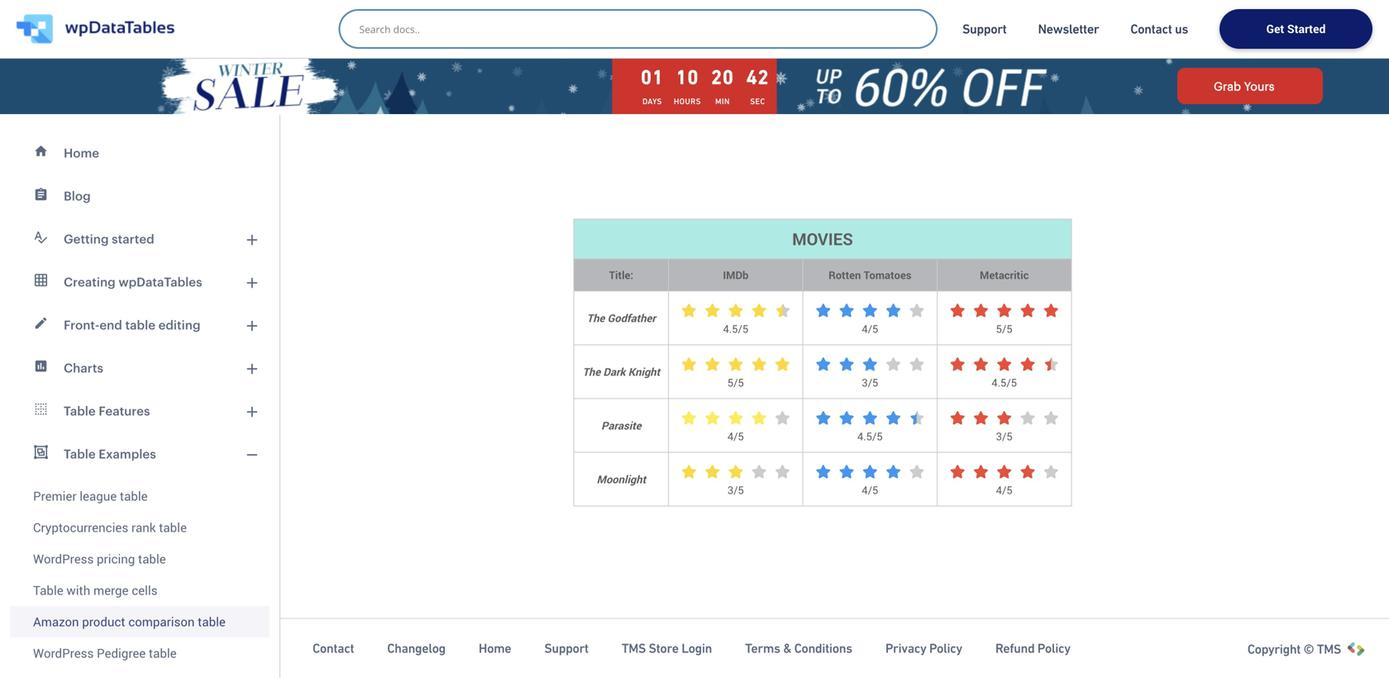 Task type: locate. For each thing, give the bounding box(es) containing it.
amazon product comparison table
[[33, 613, 226, 630]]

min
[[715, 97, 730, 106]]

rank
[[131, 519, 156, 536]]

contact
[[1131, 22, 1172, 36], [313, 641, 354, 656]]

example left 5
[[853, 82, 898, 98]]

0 vertical spatial contact
[[1131, 22, 1172, 36]]

home right changelog
[[479, 641, 511, 656]]

home up the blog
[[64, 146, 99, 160]]

0 horizontal spatial contact
[[313, 641, 354, 656]]

policy
[[929, 641, 962, 656], [1038, 641, 1071, 656]]

1 horizontal spatial support link
[[963, 21, 1007, 37]]

tms
[[622, 641, 646, 656], [1317, 642, 1341, 657]]

1 vertical spatial home link
[[479, 640, 511, 657]]

example inside example 4 link
[[763, 82, 808, 98]]

tms store login link
[[622, 640, 712, 657]]

get started
[[1267, 21, 1326, 37]]

get started link
[[1220, 9, 1373, 49]]

started
[[1287, 21, 1326, 37]]

7
[[1080, 82, 1086, 98]]

table examples link
[[10, 433, 270, 476]]

example inside "example 2" link
[[584, 82, 629, 98]]

example inside example 3 link
[[674, 82, 718, 98]]

product
[[82, 613, 125, 630]]

front-end table editing link
[[10, 303, 270, 347]]

example 3
[[674, 82, 728, 98]]

2 wordpress from the top
[[33, 645, 94, 662]]

0 vertical spatial support
[[963, 22, 1007, 36]]

1 vertical spatial 5/5
[[728, 375, 744, 390]]

home link right changelog
[[479, 640, 511, 657]]

1 horizontal spatial contact
[[1131, 22, 1172, 36]]

the for the godfather
[[587, 311, 605, 325]]

0 vertical spatial 4.5/5
[[723, 321, 749, 336]]

table for cryptocurrencies rank table
[[159, 519, 187, 536]]

example 2 link
[[567, 69, 656, 110]]

1 vertical spatial the
[[583, 364, 601, 379]]

wordpress for wordpress pedigree table
[[33, 645, 94, 662]]

5 example from the left
[[853, 82, 898, 98]]

amazon
[[33, 613, 79, 630]]

example 1 link
[[477, 69, 566, 110]]

newsletter
[[1038, 22, 1099, 36]]

table right end
[[125, 318, 155, 332]]

creating wpdatatables
[[64, 275, 202, 289]]

0 vertical spatial home link
[[10, 131, 270, 174]]

1 horizontal spatial policy
[[1038, 641, 1071, 656]]

1 horizontal spatial home link
[[479, 640, 511, 657]]

5/5
[[996, 321, 1013, 336], [728, 375, 744, 390]]

1 vertical spatial support
[[544, 641, 589, 656]]

table up premier league table
[[64, 447, 96, 461]]

1 policy from the left
[[929, 641, 962, 656]]

example left 6
[[943, 82, 987, 98]]

policy for refund policy
[[1038, 641, 1071, 656]]

8
[[1170, 82, 1176, 98]]

wordpress
[[33, 550, 94, 567], [33, 645, 94, 662]]

5
[[901, 82, 907, 98]]

newsletter link
[[1038, 21, 1099, 37]]

01
[[641, 66, 664, 88]]

table right rank
[[159, 519, 187, 536]]

getting
[[64, 232, 109, 246]]

example
[[494, 82, 539, 98], [584, 82, 629, 98], [674, 82, 718, 98], [763, 82, 808, 98], [853, 82, 898, 98], [943, 82, 987, 98], [1032, 82, 1077, 98], [1122, 82, 1167, 98]]

support
[[963, 22, 1007, 36], [544, 641, 589, 656]]

table up cryptocurrencies rank table link on the left
[[120, 488, 148, 504]]

6
[[990, 82, 997, 98]]

login
[[682, 641, 712, 656]]

table down the comparison
[[149, 645, 177, 662]]

0 vertical spatial the
[[587, 311, 605, 325]]

example for example 6
[[943, 82, 987, 98]]

table up cells
[[138, 550, 166, 567]]

2 vertical spatial 3/5
[[728, 483, 744, 497]]

0 horizontal spatial home
[[64, 146, 99, 160]]

1 vertical spatial wordpress
[[33, 645, 94, 662]]

dark
[[603, 364, 626, 379]]

1 horizontal spatial 5/5
[[996, 321, 1013, 336]]

get
[[1267, 21, 1285, 37]]

2 example from the left
[[584, 82, 629, 98]]

Search input search field
[[359, 17, 925, 41]]

0 horizontal spatial 4.5/5
[[723, 321, 749, 336]]

support link
[[963, 21, 1007, 37], [544, 640, 589, 657]]

privacy policy
[[886, 641, 962, 656]]

example left 4
[[763, 82, 808, 98]]

wordpress down amazon
[[33, 645, 94, 662]]

example for example 3
[[674, 82, 718, 98]]

example inside "example 6" link
[[943, 82, 987, 98]]

imdb
[[723, 268, 749, 282]]

6 example from the left
[[943, 82, 987, 98]]

premier
[[33, 488, 77, 504]]

0 horizontal spatial home link
[[10, 131, 270, 174]]

wordpress up the "with"
[[33, 550, 94, 567]]

example left 1
[[494, 82, 539, 98]]

4 example from the left
[[763, 82, 808, 98]]

title:
[[609, 268, 634, 282]]

the left dark
[[583, 364, 601, 379]]

creating wpdatatables link
[[10, 260, 270, 303]]

support for the bottommost support link
[[544, 641, 589, 656]]

1 wordpress from the top
[[33, 550, 94, 567]]

league
[[80, 488, 117, 504]]

example left 2
[[584, 82, 629, 98]]

1 example from the left
[[494, 82, 539, 98]]

wordpress inside wordpress pricing table link
[[33, 550, 94, 567]]

0 vertical spatial 3/5
[[862, 375, 878, 390]]

0 vertical spatial wordpress
[[33, 550, 94, 567]]

©
[[1304, 642, 1314, 657]]

tms left store
[[622, 641, 646, 656]]

wordpress pricing table link
[[10, 543, 270, 575]]

home link
[[10, 131, 270, 174], [479, 640, 511, 657]]

1 horizontal spatial 3/5
[[862, 375, 878, 390]]

table with merge cells link
[[10, 575, 270, 606]]

the left godfather
[[587, 311, 605, 325]]

1 horizontal spatial home
[[479, 641, 511, 656]]

godfather
[[608, 311, 656, 325]]

support for top support link
[[963, 22, 1007, 36]]

grab
[[1214, 79, 1241, 93]]

table down charts
[[64, 404, 96, 418]]

0 horizontal spatial 3/5
[[728, 483, 744, 497]]

0 horizontal spatial tms
[[622, 641, 646, 656]]

policy right privacy
[[929, 641, 962, 656]]

0 vertical spatial home
[[64, 146, 99, 160]]

example for example 7
[[1032, 82, 1077, 98]]

us
[[1175, 22, 1188, 36]]

example left 7
[[1032, 82, 1077, 98]]

0 vertical spatial 5/5
[[996, 321, 1013, 336]]

example left 8
[[1122, 82, 1167, 98]]

1 horizontal spatial 4.5/5
[[857, 429, 883, 444]]

1 horizontal spatial support
[[963, 22, 1007, 36]]

the godfather
[[587, 311, 656, 325]]

0 horizontal spatial policy
[[929, 641, 962, 656]]

the
[[587, 311, 605, 325], [583, 364, 601, 379]]

4/5
[[862, 321, 878, 336], [728, 429, 744, 444], [862, 483, 878, 497], [996, 483, 1013, 497]]

table left the "with"
[[33, 582, 63, 599]]

moonlight
[[597, 472, 646, 487]]

wordpress pedigree table
[[33, 645, 177, 662]]

1 vertical spatial table
[[64, 447, 96, 461]]

getting started
[[64, 232, 154, 246]]

0 horizontal spatial support
[[544, 641, 589, 656]]

with
[[66, 582, 90, 599]]

tms right "©"
[[1317, 642, 1341, 657]]

example inside example 8 link
[[1122, 82, 1167, 98]]

contact for contact us
[[1131, 22, 1172, 36]]

example inside example 1 link
[[494, 82, 539, 98]]

changelog link
[[387, 640, 446, 657]]

table for wordpress pricing table
[[138, 550, 166, 567]]

3/5
[[862, 375, 878, 390], [996, 429, 1013, 444], [728, 483, 744, 497]]

0 horizontal spatial 5/5
[[728, 375, 744, 390]]

grab yours
[[1214, 79, 1275, 93]]

example for example 2
[[584, 82, 629, 98]]

8 example from the left
[[1122, 82, 1167, 98]]

table examples
[[64, 447, 156, 461]]

2 horizontal spatial 3/5
[[996, 429, 1013, 444]]

example 6
[[943, 82, 997, 98]]

2 vertical spatial table
[[33, 582, 63, 599]]

policy right refund
[[1038, 641, 1071, 656]]

amazon product comparison table link
[[10, 606, 270, 638]]

1 vertical spatial 4.5/5
[[992, 375, 1017, 390]]

7 example from the left
[[1032, 82, 1077, 98]]

3 example from the left
[[674, 82, 718, 98]]

example 4 link
[[746, 69, 835, 110]]

cells
[[132, 582, 158, 599]]

example 7 link
[[1015, 69, 1104, 110]]

comparison
[[128, 613, 195, 630]]

2 policy from the left
[[1038, 641, 1071, 656]]

terms
[[745, 641, 780, 656]]

rotten tomatoes
[[829, 268, 912, 282]]

1 vertical spatial contact
[[313, 641, 354, 656]]

metacritic
[[980, 268, 1029, 282]]

0 vertical spatial support link
[[963, 21, 1007, 37]]

wordpress inside wordpress pedigree table link
[[33, 645, 94, 662]]

0 vertical spatial table
[[64, 404, 96, 418]]

example inside example 7 link
[[1032, 82, 1077, 98]]

3
[[721, 82, 728, 98]]

tms store login
[[622, 641, 712, 656]]

grab yours link
[[1178, 68, 1323, 104]]

0 horizontal spatial support link
[[544, 640, 589, 657]]

contact us link
[[1131, 21, 1188, 37]]

terms & conditions
[[745, 641, 852, 656]]

example 7
[[1032, 82, 1086, 98]]

example inside example 5 link
[[853, 82, 898, 98]]

example left 3
[[674, 82, 718, 98]]

home link up the blog
[[10, 131, 270, 174]]

1 vertical spatial support link
[[544, 640, 589, 657]]

table for table examples
[[64, 447, 96, 461]]

refund
[[996, 641, 1035, 656]]



Task type: vqa. For each thing, say whether or not it's contained in the screenshot.


Task type: describe. For each thing, give the bounding box(es) containing it.
2
[[632, 82, 638, 98]]

example for example 4
[[763, 82, 808, 98]]

Search form search field
[[359, 17, 925, 41]]

rotten
[[829, 268, 861, 282]]

terms & conditions link
[[745, 640, 852, 657]]

charts
[[64, 361, 103, 375]]

wordpress pricing table
[[33, 550, 166, 567]]

1 horizontal spatial tms
[[1317, 642, 1341, 657]]

front-
[[64, 318, 100, 332]]

table for front-end table editing
[[125, 318, 155, 332]]

refund policy
[[996, 641, 1071, 656]]

pedigree
[[97, 645, 146, 662]]

premier league table
[[33, 488, 148, 504]]

policy for privacy policy
[[929, 641, 962, 656]]

getting started link
[[10, 217, 270, 260]]

cryptocurrencies rank table
[[33, 519, 187, 536]]

the dark knight
[[583, 364, 660, 379]]

pricing
[[97, 550, 135, 567]]

example 4
[[763, 82, 817, 98]]

table for table with merge cells
[[33, 582, 63, 599]]

knight
[[628, 364, 660, 379]]

front-end table editing
[[64, 318, 201, 332]]

table for premier league table
[[120, 488, 148, 504]]

table for table features
[[64, 404, 96, 418]]

privacy
[[886, 641, 927, 656]]

table features link
[[10, 390, 270, 433]]

2 vertical spatial 4.5/5
[[857, 429, 883, 444]]

example 8
[[1122, 82, 1176, 98]]

parasite
[[601, 418, 641, 433]]

42
[[746, 66, 769, 88]]

example 6 link
[[925, 69, 1014, 110]]

table with merge cells
[[33, 582, 158, 599]]

1
[[542, 82, 549, 98]]

table right the comparison
[[198, 613, 226, 630]]

&
[[783, 641, 792, 656]]

10
[[676, 66, 699, 88]]

creating
[[64, 275, 116, 289]]

the for the dark knight
[[583, 364, 601, 379]]

tomatoes
[[864, 268, 912, 282]]

example for example 8
[[1122, 82, 1167, 98]]

example 2
[[584, 82, 638, 98]]

hours
[[674, 97, 701, 106]]

example 5 link
[[836, 69, 924, 110]]

premier league table link
[[10, 476, 270, 512]]

yours
[[1244, 79, 1275, 93]]

refund policy link
[[996, 640, 1071, 657]]

days
[[643, 97, 662, 106]]

contact link
[[313, 640, 354, 657]]

features
[[99, 404, 150, 418]]

end
[[100, 318, 122, 332]]

conditions
[[794, 641, 852, 656]]

example for example 1
[[494, 82, 539, 98]]

table features
[[64, 404, 150, 418]]

blog
[[64, 189, 91, 203]]

sec
[[750, 97, 765, 106]]

example 1
[[494, 82, 549, 98]]

wpdatatables
[[119, 275, 202, 289]]

wordpress pedigree table link
[[10, 638, 270, 669]]

started
[[112, 232, 154, 246]]

examples
[[99, 447, 156, 461]]

1 vertical spatial home
[[479, 641, 511, 656]]

contact us
[[1131, 22, 1188, 36]]

merge
[[93, 582, 129, 599]]

contact for contact
[[313, 641, 354, 656]]

example 5
[[853, 82, 907, 98]]

copyright © tms
[[1248, 642, 1341, 657]]

1 vertical spatial 3/5
[[996, 429, 1013, 444]]

example 3 link
[[656, 69, 745, 110]]

cryptocurrencies
[[33, 519, 128, 536]]

wordpress for wordpress pricing table
[[33, 550, 94, 567]]

editing
[[158, 318, 201, 332]]

2 horizontal spatial 4.5/5
[[992, 375, 1017, 390]]

20
[[711, 66, 734, 88]]

charts link
[[10, 347, 270, 390]]

wpdatatables - tables and charts manager wordpress plugin image
[[17, 14, 174, 44]]

table for wordpress pedigree table
[[149, 645, 177, 662]]

cryptocurrencies rank table link
[[10, 512, 270, 543]]

4
[[811, 82, 817, 98]]

blog link
[[10, 174, 270, 217]]

example for example 5
[[853, 82, 898, 98]]

copyright
[[1248, 642, 1301, 657]]



